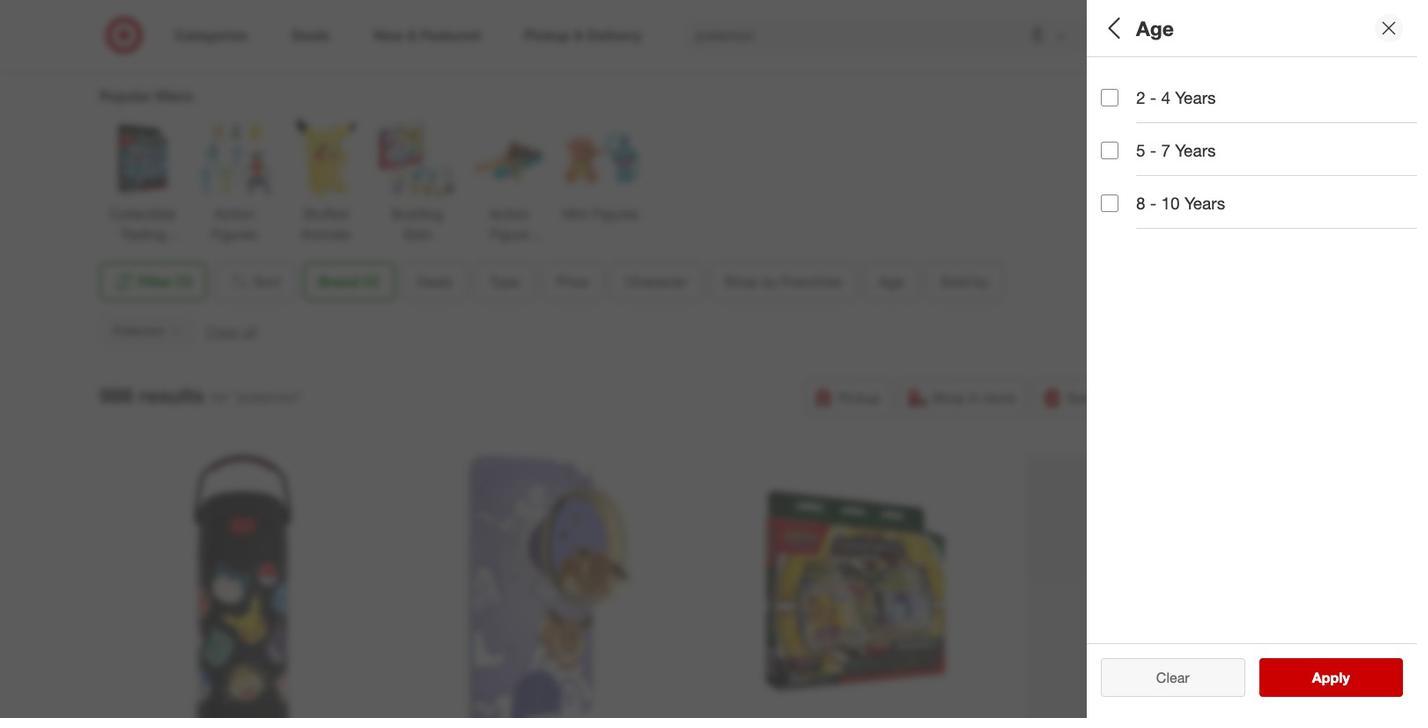 Task type: locate. For each thing, give the bounding box(es) containing it.
2 - from the top
[[1151, 140, 1157, 160]]

age inside button
[[879, 273, 904, 291]]

by right sold on the right top of page
[[973, 273, 989, 291]]

sponsored
[[1179, 45, 1231, 58]]

2 vertical spatial -
[[1151, 193, 1157, 213]]

1 horizontal spatial clear all button
[[1101, 666, 1245, 705]]

clear all button for popular filters
[[206, 322, 257, 342]]

figures up sort button on the left of the page
[[211, 226, 257, 243]]

results inside see results button
[[1323, 677, 1369, 694]]

figures for action figures
[[211, 226, 257, 243]]

0 horizontal spatial type button
[[474, 262, 534, 301]]

results for 986 results for pokemon
[[1129, 640, 1171, 657]]

deals down sets
[[417, 273, 452, 291]]

type left 7
[[1101, 137, 1139, 157]]

1 vertical spatial shop
[[932, 389, 965, 407]]

for inside 986 results for "pokemon"
[[212, 389, 228, 407]]

0 vertical spatial 986
[[100, 384, 133, 408]]

clear inside button
[[1157, 670, 1190, 687]]

0 vertical spatial results
[[139, 384, 205, 408]]

0 horizontal spatial filters
[[155, 87, 193, 105]]

1 horizontal spatial (1)
[[363, 273, 379, 291]]

action up sort button on the left of the page
[[214, 205, 254, 223]]

store
[[984, 389, 1016, 407]]

brand down animals at the top left of the page
[[318, 273, 359, 291]]

1 vertical spatial filters
[[155, 87, 193, 105]]

1 vertical spatial for
[[1175, 640, 1191, 657]]

-
[[1151, 87, 1157, 107], [1151, 140, 1157, 160], [1151, 193, 1157, 213]]

7
[[1162, 140, 1171, 160]]

1 vertical spatial 986
[[1101, 640, 1125, 657]]

shop by franchise
[[725, 273, 842, 291]]

clear all
[[206, 323, 257, 341], [1148, 677, 1199, 694]]

1 (1) from the left
[[176, 273, 193, 291]]

0 horizontal spatial action
[[214, 205, 254, 223]]

clear all down 986 results for pokemon
[[1148, 677, 1199, 694]]

0 vertical spatial clear all
[[206, 323, 257, 341]]

clear all button
[[206, 322, 257, 342], [1101, 666, 1245, 705]]

filters inside dialog
[[1131, 16, 1186, 40]]

1 vertical spatial -
[[1151, 140, 1157, 160]]

girls' pokémon eevee & pikachu short sleeve graphic t-shirt - white image
[[1026, 456, 1298, 719], [1026, 456, 1298, 719]]

advertisement element
[[174, 0, 1231, 44]]

trading
[[120, 226, 166, 243]]

1 horizontal spatial figures
[[593, 205, 639, 223]]

clear all button down 986 results for pokemon
[[1101, 666, 1245, 705]]

0 horizontal spatial deals
[[417, 273, 452, 291]]

clear all inside all filters dialog
[[1148, 677, 1199, 694]]

1 vertical spatial years
[[1176, 140, 1216, 160]]

0 vertical spatial type button
[[1101, 119, 1404, 181]]

brand
[[1101, 193, 1149, 213], [318, 273, 359, 291]]

results down the pokemon button
[[139, 384, 205, 408]]

(1)
[[176, 273, 193, 291], [363, 273, 379, 291]]

1 horizontal spatial pokemon
[[1101, 215, 1153, 230]]

1 horizontal spatial type
[[1101, 137, 1139, 157]]

pokemon down filter (1) button
[[113, 323, 165, 338]]

type button
[[1101, 119, 1404, 181], [474, 262, 534, 301]]

0 vertical spatial for
[[212, 389, 228, 407]]

shop for shop in store
[[932, 389, 965, 407]]

action for figure
[[489, 205, 529, 223]]

2 action from the left
[[489, 205, 529, 223]]

2 by from the left
[[973, 273, 989, 291]]

years right 7
[[1176, 140, 1216, 160]]

shop left franchise
[[725, 273, 758, 291]]

0 horizontal spatial age
[[879, 273, 904, 291]]

What can we help you find? suggestions appear below search field
[[685, 16, 1096, 55]]

986
[[100, 384, 133, 408], [1101, 640, 1125, 657]]

1 horizontal spatial brand
[[1101, 193, 1149, 213]]

5 - 7 years
[[1137, 140, 1216, 160]]

stuffed
[[303, 205, 349, 223]]

0 vertical spatial type
[[1101, 137, 1139, 157]]

2 vertical spatial years
[[1185, 193, 1226, 213]]

results up clear button
[[1129, 640, 1171, 657]]

0 horizontal spatial type
[[489, 273, 519, 291]]

popsockets pokemon popwallet & cell phone grip - celestial eevee foil image
[[413, 456, 685, 719], [413, 456, 685, 719]]

collectible trading cards
[[109, 205, 176, 263]]

mini figures link
[[562, 120, 640, 225]]

type
[[1101, 137, 1139, 157], [489, 273, 519, 291]]

building
[[392, 205, 443, 223]]

0 horizontal spatial clear all
[[206, 323, 257, 341]]

filters for popular filters
[[155, 87, 193, 105]]

all
[[1101, 16, 1126, 40]]

5
[[1137, 140, 1146, 160]]

- for 2
[[1151, 87, 1157, 107]]

shop in store
[[932, 389, 1016, 407]]

2 horizontal spatial results
[[1323, 677, 1369, 694]]

action figures link
[[196, 120, 273, 245]]

986 for 986 results for "pokemon"
[[100, 384, 133, 408]]

deals
[[1101, 75, 1146, 96], [417, 273, 452, 291]]

results right the see
[[1323, 677, 1369, 694]]

1 horizontal spatial filters
[[1131, 16, 1186, 40]]

collectible
[[109, 205, 176, 223]]

character
[[625, 273, 688, 291]]

brand for brand pokemon
[[1101, 193, 1149, 213]]

0 vertical spatial brand
[[1101, 193, 1149, 213]]

by
[[762, 273, 777, 291], [973, 273, 989, 291]]

0 horizontal spatial clear all button
[[206, 322, 257, 342]]

brand for brand (1)
[[318, 273, 359, 291]]

1 horizontal spatial results
[[1129, 640, 1171, 657]]

clear all button for all filters
[[1101, 666, 1245, 705]]

0 vertical spatial years
[[1176, 87, 1216, 107]]

for left the '"pokemon"'
[[212, 389, 228, 407]]

figures
[[593, 205, 639, 223], [211, 226, 257, 243]]

- left 4
[[1151, 87, 1157, 107]]

10
[[1162, 193, 1180, 213]]

action up figure
[[489, 205, 529, 223]]

1 vertical spatial brand
[[318, 273, 359, 291]]

0 horizontal spatial results
[[139, 384, 205, 408]]

0 horizontal spatial figures
[[211, 226, 257, 243]]

0 horizontal spatial by
[[762, 273, 777, 291]]

0 vertical spatial pokemon
[[1101, 215, 1153, 230]]

shop inside shop in store button
[[932, 389, 965, 407]]

pokemon inside all filters dialog
[[1101, 215, 1153, 230]]

1 vertical spatial deals button
[[402, 262, 467, 301]]

1 - from the top
[[1151, 87, 1157, 107]]

0 vertical spatial clear all button
[[206, 322, 257, 342]]

clear inside all filters dialog
[[1148, 677, 1181, 694]]

for up clear button
[[1175, 640, 1191, 657]]

age left sold on the right top of page
[[879, 273, 904, 291]]

0 horizontal spatial 986
[[100, 384, 133, 408]]

- right 8
[[1151, 193, 1157, 213]]

0 vertical spatial -
[[1151, 87, 1157, 107]]

see results
[[1294, 677, 1369, 694]]

sold by button
[[926, 262, 1004, 301]]

type down "playsets"
[[489, 273, 519, 291]]

building sets
[[392, 205, 443, 243]]

1 horizontal spatial deals button
[[1101, 57, 1404, 119]]

3 - from the top
[[1151, 193, 1157, 213]]

0 horizontal spatial (1)
[[176, 273, 193, 291]]

age right all
[[1137, 16, 1174, 40]]

1 horizontal spatial clear all
[[1148, 677, 1199, 694]]

1 vertical spatial clear all
[[1148, 677, 1199, 694]]

1 horizontal spatial all
[[1185, 677, 1199, 694]]

years for 8 - 10 years
[[1185, 193, 1226, 213]]

for inside all filters dialog
[[1175, 640, 1191, 657]]

- for 5
[[1151, 140, 1157, 160]]

price button
[[541, 262, 603, 301]]

- for 8
[[1151, 193, 1157, 213]]

years
[[1176, 87, 1216, 107], [1176, 140, 1216, 160], [1185, 193, 1226, 213]]

for for 986 results for pokemon
[[1175, 640, 1191, 657]]

search button
[[1084, 16, 1126, 58]]

mini figures
[[563, 205, 639, 223]]

0 horizontal spatial deals button
[[402, 262, 467, 301]]

clear for popular filters
[[206, 323, 240, 341]]

shop
[[725, 273, 758, 291], [932, 389, 965, 407]]

1 by from the left
[[762, 273, 777, 291]]

1 horizontal spatial for
[[1175, 640, 1191, 657]]

1 vertical spatial results
[[1129, 640, 1171, 657]]

1 vertical spatial figures
[[211, 226, 257, 243]]

1 vertical spatial clear all button
[[1101, 666, 1245, 705]]

2 (1) from the left
[[363, 273, 379, 291]]

action
[[214, 205, 254, 223], [489, 205, 529, 223]]

0 vertical spatial figures
[[593, 205, 639, 223]]

for for 986 results for "pokemon"
[[212, 389, 228, 407]]

all down sort button on the left of the page
[[244, 323, 257, 341]]

by for sold
[[973, 273, 989, 291]]

for
[[212, 389, 228, 407], [1175, 640, 1191, 657]]

character button
[[610, 262, 703, 301]]

986 inside all filters dialog
[[1101, 640, 1125, 657]]

action inside action figure playsets
[[489, 205, 529, 223]]

filters right all
[[1131, 16, 1186, 40]]

1 horizontal spatial by
[[973, 273, 989, 291]]

brand left the 10
[[1101, 193, 1149, 213]]

stuffed animals
[[301, 205, 351, 243]]

years for 2 - 4 years
[[1176, 87, 1216, 107]]

pokemon
[[1101, 215, 1153, 230], [113, 323, 165, 338]]

years for 5 - 7 years
[[1176, 140, 1216, 160]]

collectible trading cards link
[[104, 120, 182, 263]]

1 action from the left
[[214, 205, 254, 223]]

8 - 10 Years checkbox
[[1101, 195, 1119, 212]]

by for shop
[[762, 273, 777, 291]]

all down 986 results for pokemon
[[1185, 677, 1199, 694]]

1 horizontal spatial deals
[[1101, 75, 1146, 96]]

same
[[1067, 389, 1104, 407]]

search
[[1084, 28, 1126, 45]]

apply
[[1313, 670, 1351, 687]]

all
[[244, 323, 257, 341], [1185, 677, 1199, 694]]

986 for 986 results for pokemon
[[1101, 640, 1125, 657]]

0 vertical spatial deals button
[[1101, 57, 1404, 119]]

0 vertical spatial filters
[[1131, 16, 1186, 40]]

by left franchise
[[762, 273, 777, 291]]

2 vertical spatial results
[[1323, 677, 1369, 694]]

action figure playsets
[[483, 205, 536, 263]]

results
[[139, 384, 205, 408], [1129, 640, 1171, 657], [1323, 677, 1369, 694]]

years right 4
[[1176, 87, 1216, 107]]

1 horizontal spatial age
[[1137, 16, 1174, 40]]

0 vertical spatial shop
[[725, 273, 758, 291]]

pokemon down 8
[[1101, 215, 1153, 230]]

age
[[1137, 16, 1174, 40], [879, 273, 904, 291]]

same day delivery
[[1067, 389, 1186, 407]]

8
[[1137, 193, 1146, 213]]

thermos kids' 12oz funtainer bottle image
[[106, 456, 378, 719], [106, 456, 378, 719]]

0 horizontal spatial pokemon
[[113, 323, 165, 338]]

shop left in
[[932, 389, 965, 407]]

986 results for pokemon
[[1101, 640, 1255, 657]]

1 vertical spatial age
[[879, 273, 904, 291]]

0 horizontal spatial all
[[244, 323, 257, 341]]

action figure playsets link
[[471, 120, 548, 263]]

figures right mini
[[593, 205, 639, 223]]

1 vertical spatial pokemon
[[113, 323, 165, 338]]

filters
[[1131, 16, 1186, 40], [155, 87, 193, 105]]

pokémon trading card game: miraidon ex league battle deck image
[[719, 456, 992, 719], [719, 456, 992, 719]]

brand inside brand pokemon
[[1101, 193, 1149, 213]]

filters right 'popular'
[[155, 87, 193, 105]]

0 horizontal spatial for
[[212, 389, 228, 407]]

see
[[1294, 677, 1320, 694]]

shop inside shop by franchise button
[[725, 273, 758, 291]]

sold
[[941, 273, 970, 291]]

0 vertical spatial deals
[[1101, 75, 1146, 96]]

stuffed animals link
[[287, 120, 365, 245]]

clear all down sort button on the left of the page
[[206, 323, 257, 341]]

deals left 4
[[1101, 75, 1146, 96]]

1 vertical spatial type
[[489, 273, 519, 291]]

all for popular filters
[[244, 323, 257, 341]]

franchise
[[781, 273, 842, 291]]

0 vertical spatial age
[[1137, 16, 1174, 40]]

2 - 4 Years checkbox
[[1101, 89, 1119, 106]]

986 down the pokemon button
[[100, 384, 133, 408]]

years right the 10
[[1185, 193, 1226, 213]]

- left 7
[[1151, 140, 1157, 160]]

results for 986 results for "pokemon"
[[139, 384, 205, 408]]

figure
[[490, 226, 529, 243]]

1 horizontal spatial shop
[[932, 389, 965, 407]]

all inside all filters dialog
[[1185, 677, 1199, 694]]

1 horizontal spatial action
[[489, 205, 529, 223]]

0 vertical spatial all
[[244, 323, 257, 341]]

action inside action figures
[[214, 205, 254, 223]]

results for see results
[[1323, 677, 1369, 694]]

sold by
[[941, 273, 989, 291]]

1 horizontal spatial 986
[[1101, 640, 1125, 657]]

(1) inside button
[[176, 273, 193, 291]]

pokemon button
[[100, 312, 196, 351]]

clear all button down sort button on the left of the page
[[206, 322, 257, 342]]

all filters dialog
[[1087, 0, 1418, 719]]

986 up clear button
[[1101, 640, 1125, 657]]

deals button
[[1101, 57, 1404, 119], [402, 262, 467, 301]]

0 horizontal spatial brand
[[318, 273, 359, 291]]

deals inside all filters dialog
[[1101, 75, 1146, 96]]

0 horizontal spatial shop
[[725, 273, 758, 291]]

1 vertical spatial all
[[1185, 677, 1199, 694]]

all for all filters
[[1185, 677, 1199, 694]]

sort button
[[214, 262, 295, 301]]

clear
[[206, 323, 240, 341], [1157, 670, 1190, 687], [1148, 677, 1181, 694]]

(1) for filter (1)
[[176, 273, 193, 291]]



Task type: vqa. For each thing, say whether or not it's contained in the screenshot.
NEAR on the right of the page
no



Task type: describe. For each thing, give the bounding box(es) containing it.
clear for all filters
[[1148, 677, 1181, 694]]

986 results for "pokemon"
[[100, 384, 302, 408]]

day
[[1108, 389, 1132, 407]]

age inside dialog
[[1137, 16, 1174, 40]]

filters for all filters
[[1131, 16, 1186, 40]]

action for figures
[[214, 205, 254, 223]]

building sets link
[[379, 120, 456, 245]]

8 - 10 years
[[1137, 193, 1226, 213]]

"pokemon"
[[232, 389, 302, 407]]

figures for mini figures
[[593, 205, 639, 223]]

4
[[1162, 87, 1171, 107]]

brand (1)
[[318, 273, 379, 291]]

1 horizontal spatial type button
[[1101, 119, 1404, 181]]

clear all for all filters
[[1148, 677, 1199, 694]]

filter
[[138, 273, 172, 291]]

pickup
[[838, 389, 881, 407]]

shop for shop by franchise
[[725, 273, 758, 291]]

deals button inside all filters dialog
[[1101, 57, 1404, 119]]

5 - 7 Years checkbox
[[1101, 142, 1119, 159]]

playsets
[[483, 246, 536, 263]]

animals
[[301, 226, 351, 243]]

type inside all filters dialog
[[1101, 137, 1139, 157]]

clear all for popular filters
[[206, 323, 257, 341]]

1 vertical spatial type button
[[474, 262, 534, 301]]

all filters
[[1101, 16, 1186, 40]]

price
[[556, 273, 588, 291]]

clear button
[[1101, 659, 1245, 698]]

pokemon inside button
[[113, 323, 165, 338]]

apply button
[[1260, 659, 1404, 698]]

1 vertical spatial deals
[[417, 273, 452, 291]]

shop in store button
[[899, 379, 1028, 417]]

delivery
[[1136, 389, 1186, 407]]

age dialog
[[1087, 0, 1418, 719]]

shop by franchise button
[[710, 262, 857, 301]]

pokemon
[[1195, 640, 1255, 657]]

action figures
[[211, 205, 257, 243]]

brand pokemon
[[1101, 193, 1153, 230]]

sets
[[403, 226, 432, 243]]

filter (1) button
[[100, 262, 207, 301]]

see results button
[[1260, 666, 1404, 705]]

mini
[[563, 205, 589, 223]]

sort
[[253, 273, 280, 291]]

age button
[[864, 262, 919, 301]]

2 - 4 years
[[1137, 87, 1216, 107]]

popular filters
[[100, 87, 193, 105]]

same day delivery button
[[1035, 379, 1198, 417]]

cards
[[124, 246, 162, 263]]

(1) for brand (1)
[[363, 273, 379, 291]]

pickup button
[[806, 379, 892, 417]]

2
[[1137, 87, 1146, 107]]

filter (1)
[[138, 273, 193, 291]]

popular
[[100, 87, 151, 105]]

in
[[969, 389, 980, 407]]



